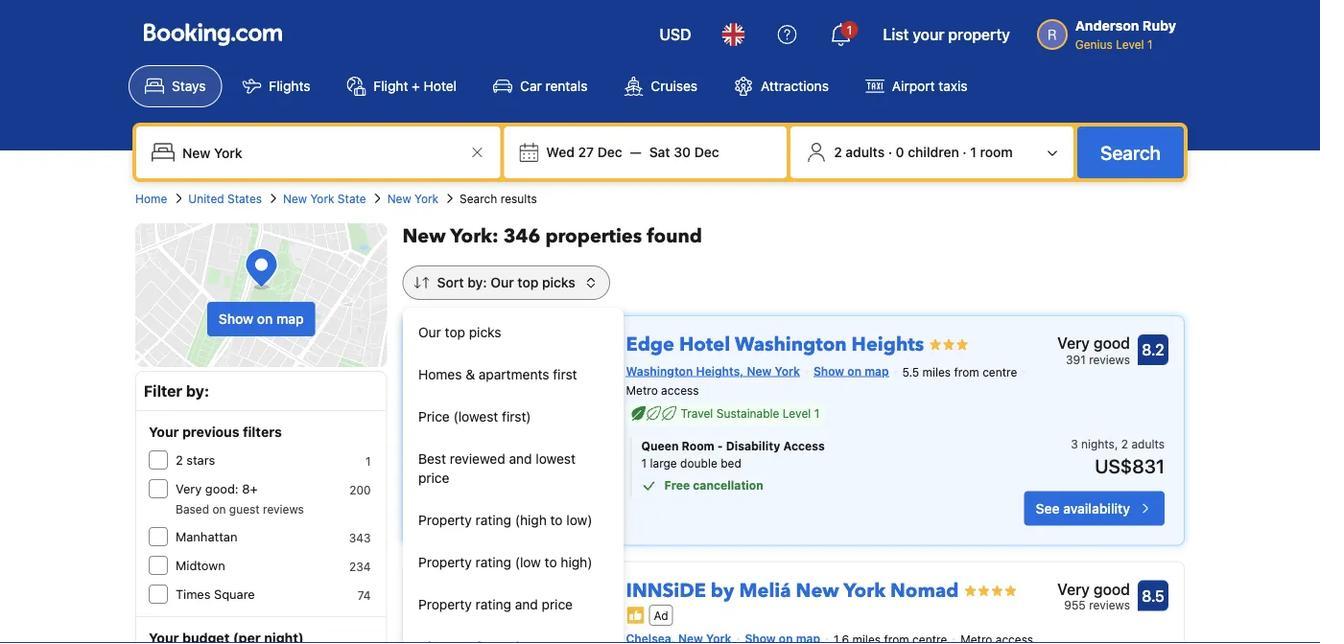 Task type: vqa. For each thing, say whether or not it's contained in the screenshot.
filter
yes



Task type: locate. For each thing, give the bounding box(es) containing it.
1 vertical spatial search
[[460, 192, 497, 205]]

0 vertical spatial good
[[1094, 334, 1130, 353]]

access
[[783, 440, 825, 453]]

flight
[[374, 78, 408, 94]]

0 vertical spatial picks
[[542, 275, 575, 291]]

0 vertical spatial map
[[276, 311, 304, 327]]

rating for and
[[475, 597, 511, 613]]

rating for (low
[[475, 555, 511, 571]]

0 horizontal spatial top
[[445, 325, 465, 341]]

2 horizontal spatial on
[[847, 365, 861, 378]]

1 vertical spatial and
[[515, 597, 538, 613]]

picks down new york: 346 properties found
[[542, 275, 575, 291]]

1 large double bed
[[641, 457, 741, 471]]

ad
[[654, 609, 668, 623]]

0 horizontal spatial map
[[276, 311, 304, 327]]

2 vertical spatial 2
[[176, 453, 183, 468]]

wed 27 dec — sat 30 dec
[[546, 144, 719, 160]]

your account menu anderson ruby genius level 1 element
[[1037, 9, 1184, 53]]

2 vertical spatial property
[[418, 597, 472, 613]]

airport taxis
[[892, 78, 968, 94]]

by:
[[467, 275, 487, 291], [186, 382, 209, 401]]

homes & apartments first
[[418, 367, 577, 383]]

good left 8.2
[[1094, 334, 1130, 353]]

2 property from the top
[[418, 555, 472, 571]]

1 very good element from the top
[[1057, 332, 1130, 355]]

picks
[[542, 275, 575, 291], [469, 325, 501, 341]]

3 property from the top
[[418, 597, 472, 613]]

0 horizontal spatial washington
[[626, 365, 693, 378]]

low)
[[566, 513, 592, 529]]

0 horizontal spatial level
[[783, 407, 811, 421]]

very good element for edge hotel washington heights
[[1057, 332, 1130, 355]]

rating for (high
[[475, 513, 511, 529]]

your
[[913, 25, 944, 44]]

york left state
[[310, 192, 334, 205]]

1 vertical spatial reviews
[[263, 503, 304, 516]]

1 vertical spatial hotel
[[679, 332, 730, 358]]

1 left room at right top
[[970, 144, 977, 160]]

1 down ruby
[[1147, 37, 1153, 51]]

1 vertical spatial adults
[[1132, 438, 1165, 452]]

show on map inside "button"
[[219, 311, 304, 327]]

(low
[[515, 555, 541, 571]]

picks inside button
[[469, 325, 501, 341]]

1 vertical spatial by:
[[186, 382, 209, 401]]

0 horizontal spatial on
[[212, 503, 226, 516]]

0 horizontal spatial price
[[418, 471, 449, 486]]

and down (low
[[515, 597, 538, 613]]

74
[[358, 589, 371, 602]]

0 horizontal spatial 2
[[176, 453, 183, 468]]

good inside the very good 391 reviews
[[1094, 334, 1130, 353]]

lowest
[[536, 451, 576, 467]]

0 horizontal spatial dec
[[597, 144, 622, 160]]

our up homes
[[418, 325, 441, 341]]

good left 8.5
[[1094, 581, 1130, 599]]

0 horizontal spatial ·
[[888, 144, 892, 160]]

very up 955
[[1057, 581, 1090, 599]]

3 nights , 2 adults us$831
[[1071, 438, 1165, 478]]

1 vertical spatial on
[[847, 365, 861, 378]]

top up homes
[[445, 325, 465, 341]]

0 vertical spatial search
[[1100, 141, 1161, 164]]

price down best
[[418, 471, 449, 486]]

hotel right +
[[424, 78, 457, 94]]

property rating and price button
[[403, 584, 624, 626]]

show
[[219, 311, 253, 327], [813, 365, 844, 378]]

good inside very good 955 reviews
[[1094, 581, 1130, 599]]

0 vertical spatial level
[[1116, 37, 1144, 51]]

attractions
[[761, 78, 829, 94]]

york:
[[450, 224, 499, 250]]

1 horizontal spatial adults
[[1132, 438, 1165, 452]]

property down best
[[418, 513, 472, 529]]

and for lowest
[[509, 451, 532, 467]]

343
[[349, 531, 371, 545]]

1 vertical spatial very good element
[[1057, 578, 1130, 601]]

edge hotel washington heights
[[626, 332, 924, 358]]

2 horizontal spatial 2
[[1121, 438, 1128, 452]]

guest
[[229, 503, 260, 516]]

1 vertical spatial show on map
[[813, 365, 889, 378]]

1 inside anderson ruby genius level 1
[[1147, 37, 1153, 51]]

united
[[188, 192, 224, 205]]

very for edge hotel washington heights
[[1057, 334, 1090, 353]]

adults inside "3 nights , 2 adults us$831"
[[1132, 438, 1165, 452]]

1 left list
[[847, 23, 852, 36]]

1 horizontal spatial dec
[[694, 144, 719, 160]]

very good 955 reviews
[[1057, 581, 1130, 613]]

list your property
[[883, 25, 1010, 44]]

level inside anderson ruby genius level 1
[[1116, 37, 1144, 51]]

1 good from the top
[[1094, 334, 1130, 353]]

adults up the us$831 at the bottom right of page
[[1132, 438, 1165, 452]]

scored 8.2 element
[[1138, 335, 1169, 366]]

reviews inside very good 955 reviews
[[1089, 599, 1130, 613]]

1 inside dropdown button
[[847, 23, 852, 36]]

home link
[[135, 190, 167, 207]]

2 left stars
[[176, 453, 183, 468]]

room
[[682, 440, 714, 453]]

1 vertical spatial our
[[418, 325, 441, 341]]

see availability link
[[1024, 492, 1165, 526]]

washington
[[735, 332, 847, 358], [626, 365, 693, 378]]

travel
[[681, 407, 713, 421]]

rating left (high
[[475, 513, 511, 529]]

very inside the very good 391 reviews
[[1057, 334, 1090, 353]]

based
[[176, 503, 209, 516]]

united states link
[[188, 190, 262, 207]]

new inside 'link'
[[283, 192, 307, 205]]

1 horizontal spatial show
[[813, 365, 844, 378]]

disability
[[726, 440, 780, 453]]

picks up homes & apartments first
[[469, 325, 501, 341]]

1 vertical spatial map
[[865, 365, 889, 378]]

property inside button
[[418, 555, 472, 571]]

see
[[1036, 501, 1060, 517]]

washington up the metro
[[626, 365, 693, 378]]

heights,
[[696, 365, 744, 378]]

good for edge hotel washington heights
[[1094, 334, 1130, 353]]

new right states
[[283, 192, 307, 205]]

this property is part of our preferred partner programme. it is committed to providing commendable service and good value. it will pay us a higher commission if you make a booking. image
[[626, 606, 645, 626]]

by: for sort
[[467, 275, 487, 291]]

1 horizontal spatial level
[[1116, 37, 1144, 51]]

(high
[[515, 513, 547, 529]]

1 vertical spatial 2
[[1121, 438, 1128, 452]]

0 vertical spatial reviews
[[1089, 353, 1130, 366]]

and left lowest
[[509, 451, 532, 467]]

new down 'new york' link
[[403, 224, 446, 250]]

to left low)
[[550, 513, 563, 529]]

0 vertical spatial to
[[550, 513, 563, 529]]

dec
[[597, 144, 622, 160], [694, 144, 719, 160]]

2 vertical spatial reviews
[[1089, 599, 1130, 613]]

property for property rating (high to low)
[[418, 513, 472, 529]]

top down 346
[[517, 275, 539, 291]]

1 horizontal spatial show on map
[[813, 365, 889, 378]]

price down 'high)'
[[542, 597, 573, 613]]

1 horizontal spatial top
[[517, 275, 539, 291]]

car rentals
[[520, 78, 588, 94]]

to
[[550, 513, 563, 529], [545, 555, 557, 571]]

very good element for innside by meliá new york nomad
[[1057, 578, 1130, 601]]

very
[[1057, 334, 1090, 353], [176, 482, 202, 496], [1057, 581, 1090, 599]]

to right (low
[[545, 555, 557, 571]]

new right state
[[387, 192, 411, 205]]

property up property rating and price
[[418, 555, 472, 571]]

very up 391
[[1057, 334, 1090, 353]]

0 vertical spatial 2
[[834, 144, 842, 160]]

property down property rating (low to high)
[[418, 597, 472, 613]]

booking.com image
[[144, 23, 282, 46]]

state
[[338, 192, 366, 205]]

0 vertical spatial very good element
[[1057, 332, 1130, 355]]

top inside button
[[445, 325, 465, 341]]

1 vertical spatial level
[[783, 407, 811, 421]]

0 vertical spatial rating
[[475, 513, 511, 529]]

based on guest reviews
[[176, 503, 304, 516]]

1 vertical spatial picks
[[469, 325, 501, 341]]

search
[[1100, 141, 1161, 164], [460, 192, 497, 205]]

very good element left 8.2
[[1057, 332, 1130, 355]]

reviews right guest
[[263, 503, 304, 516]]

0 horizontal spatial our
[[418, 325, 441, 341]]

0 vertical spatial very
[[1057, 334, 1090, 353]]

1 vertical spatial show
[[813, 365, 844, 378]]

2 vertical spatial on
[[212, 503, 226, 516]]

0 vertical spatial and
[[509, 451, 532, 467]]

0 horizontal spatial search
[[460, 192, 497, 205]]

new york state
[[283, 192, 366, 205]]

· left 0
[[888, 144, 892, 160]]

0 horizontal spatial show on map
[[219, 311, 304, 327]]

reviews right 391
[[1089, 353, 1130, 366]]

miles
[[922, 366, 951, 379]]

search for search results
[[460, 192, 497, 205]]

nomad
[[890, 578, 959, 605]]

2 very good element from the top
[[1057, 578, 1130, 601]]

property
[[418, 513, 472, 529], [418, 555, 472, 571], [418, 597, 472, 613]]

and inside best reviewed and lowest price
[[509, 451, 532, 467]]

1 horizontal spatial 2
[[834, 144, 842, 160]]

0 vertical spatial show on map
[[219, 311, 304, 327]]

2 dec from the left
[[694, 144, 719, 160]]

by: right sort
[[467, 275, 487, 291]]

2 vertical spatial rating
[[475, 597, 511, 613]]

2 left 0
[[834, 144, 842, 160]]

0 vertical spatial by:
[[467, 275, 487, 291]]

2 vertical spatial very
[[1057, 581, 1090, 599]]

3 rating from the top
[[475, 597, 511, 613]]

0 horizontal spatial show
[[219, 311, 253, 327]]

0 vertical spatial washington
[[735, 332, 847, 358]]

hotel up the washington heights, new york
[[679, 332, 730, 358]]

1 vertical spatial price
[[542, 597, 573, 613]]

very inside very good 955 reviews
[[1057, 581, 1090, 599]]

best
[[418, 451, 446, 467]]

our
[[490, 275, 514, 291], [418, 325, 441, 341]]

and for price
[[515, 597, 538, 613]]

property rating (high to low) button
[[403, 500, 624, 542]]

1 left large
[[641, 457, 647, 471]]

new right meliá
[[796, 578, 839, 605]]

price (lowest first)
[[418, 409, 531, 425]]

york inside 'link'
[[310, 192, 334, 205]]

search results
[[460, 192, 537, 205]]

1 vertical spatial top
[[445, 325, 465, 341]]

dec right "30"
[[694, 144, 719, 160]]

from
[[954, 366, 979, 379]]

0 horizontal spatial hotel
[[424, 78, 457, 94]]

very good element left 8.5
[[1057, 578, 1130, 601]]

by: right filter
[[186, 382, 209, 401]]

1 horizontal spatial price
[[542, 597, 573, 613]]

1 horizontal spatial washington
[[735, 332, 847, 358]]

property for property rating and price
[[418, 597, 472, 613]]

2 right ,
[[1121, 438, 1128, 452]]

2 good from the top
[[1094, 581, 1130, 599]]

adults left 0
[[846, 144, 885, 160]]

best reviewed and lowest price
[[418, 451, 576, 486]]

level up queen room - disability access link
[[783, 407, 811, 421]]

to inside button
[[550, 513, 563, 529]]

2 rating from the top
[[475, 555, 511, 571]]

rating down property rating (low to high)
[[475, 597, 511, 613]]

1 vertical spatial rating
[[475, 555, 511, 571]]

2 inside 2 adults · 0 children · 1 room button
[[834, 144, 842, 160]]

0 vertical spatial property
[[418, 513, 472, 529]]

and inside button
[[515, 597, 538, 613]]

1 vertical spatial to
[[545, 555, 557, 571]]

very up based at left
[[176, 482, 202, 496]]

search results updated. new york: 346 properties found. element
[[403, 224, 1185, 250]]

level down anderson
[[1116, 37, 1144, 51]]

new york state link
[[283, 190, 366, 207]]

1 horizontal spatial our
[[490, 275, 514, 291]]

8+
[[242, 482, 258, 496]]

new for new york
[[387, 192, 411, 205]]

1 horizontal spatial search
[[1100, 141, 1161, 164]]

1 horizontal spatial ·
[[963, 144, 967, 160]]

rating left (low
[[475, 555, 511, 571]]

to inside button
[[545, 555, 557, 571]]

1 down 5.5 miles from centre metro access
[[814, 407, 819, 421]]

0 horizontal spatial picks
[[469, 325, 501, 341]]

0 horizontal spatial adults
[[846, 144, 885, 160]]

1 horizontal spatial by:
[[467, 275, 487, 291]]

queen
[[641, 440, 679, 453]]

0 vertical spatial adults
[[846, 144, 885, 160]]

1 horizontal spatial on
[[257, 311, 273, 327]]

first
[[553, 367, 577, 383]]

reviews right 955
[[1089, 599, 1130, 613]]

1
[[847, 23, 852, 36], [1147, 37, 1153, 51], [970, 144, 977, 160], [814, 407, 819, 421], [366, 455, 371, 468], [641, 457, 647, 471]]

200
[[349, 484, 371, 497]]

(lowest
[[453, 409, 498, 425]]

york left search results
[[414, 192, 439, 205]]

1 vertical spatial washington
[[626, 365, 693, 378]]

homes
[[418, 367, 462, 383]]

very good element
[[1057, 332, 1130, 355], [1057, 578, 1130, 601]]

1 vertical spatial good
[[1094, 581, 1130, 599]]

0 vertical spatial on
[[257, 311, 273, 327]]

property
[[948, 25, 1010, 44]]

2
[[834, 144, 842, 160], [1121, 438, 1128, 452], [176, 453, 183, 468]]

search inside button
[[1100, 141, 1161, 164]]

rating inside button
[[475, 555, 511, 571]]

genius
[[1075, 37, 1113, 51]]

1 vertical spatial property
[[418, 555, 472, 571]]

rating
[[475, 513, 511, 529], [475, 555, 511, 571], [475, 597, 511, 613]]

children
[[908, 144, 959, 160]]

0 horizontal spatial by:
[[186, 382, 209, 401]]

washington up 5.5 miles from centre metro access
[[735, 332, 847, 358]]

0 vertical spatial price
[[418, 471, 449, 486]]

usd
[[659, 25, 691, 44]]

1 property from the top
[[418, 513, 472, 529]]

reviews inside the very good 391 reviews
[[1089, 353, 1130, 366]]

our down 346
[[490, 275, 514, 291]]

ruby
[[1143, 18, 1176, 34]]

0 vertical spatial show
[[219, 311, 253, 327]]

1 horizontal spatial map
[[865, 365, 889, 378]]

dec right '27'
[[597, 144, 622, 160]]

2 for 2 stars
[[176, 453, 183, 468]]

1 rating from the top
[[475, 513, 511, 529]]

· right children
[[963, 144, 967, 160]]

·
[[888, 144, 892, 160], [963, 144, 967, 160]]

edge hotel washington heights link
[[626, 324, 924, 358]]



Task type: describe. For each thing, give the bounding box(es) containing it.
our top picks button
[[403, 312, 624, 354]]

1 · from the left
[[888, 144, 892, 160]]

washington heights, new york
[[626, 365, 800, 378]]

new down edge hotel washington heights
[[747, 365, 772, 378]]

york left nomad
[[844, 578, 886, 605]]

property rating (low to high)
[[418, 555, 592, 571]]

-
[[717, 440, 723, 453]]

manhattan
[[176, 530, 237, 544]]

price (lowest first) button
[[403, 396, 624, 438]]

—
[[630, 144, 642, 160]]

to for (high
[[550, 513, 563, 529]]

york down edge hotel washington heights
[[775, 365, 800, 378]]

map inside the show on map "button"
[[276, 311, 304, 327]]

0 vertical spatial our
[[490, 275, 514, 291]]

cancellation
[[693, 479, 763, 493]]

our top picks
[[418, 325, 501, 341]]

1 horizontal spatial picks
[[542, 275, 575, 291]]

good for innside by meliá new york nomad
[[1094, 581, 1130, 599]]

1 up 200
[[366, 455, 371, 468]]

3
[[1071, 438, 1078, 452]]

see availability
[[1036, 501, 1130, 517]]

new for new york state
[[283, 192, 307, 205]]

adults inside button
[[846, 144, 885, 160]]

+
[[412, 78, 420, 94]]

property rating (high to low)
[[418, 513, 592, 529]]

double
[[680, 457, 717, 471]]

reviews for edge hotel washington heights
[[1089, 353, 1130, 366]]

Where are you going? field
[[175, 135, 466, 170]]

2 adults · 0 children · 1 room
[[834, 144, 1013, 160]]

first)
[[502, 409, 531, 425]]

car
[[520, 78, 542, 94]]

1 dec from the left
[[597, 144, 622, 160]]

2 for 2 adults · 0 children · 1 room
[[834, 144, 842, 160]]

good:
[[205, 482, 239, 496]]

meliá
[[739, 578, 791, 605]]

2 · from the left
[[963, 144, 967, 160]]

very for innside by meliá new york nomad
[[1057, 581, 1090, 599]]

search for search
[[1100, 141, 1161, 164]]

attractions link
[[718, 65, 845, 107]]

by: for filter
[[186, 382, 209, 401]]

on inside "button"
[[257, 311, 273, 327]]

queen room - disability access
[[641, 440, 825, 453]]

found
[[647, 224, 702, 250]]

filter by:
[[144, 382, 209, 401]]

our inside our top picks button
[[418, 325, 441, 341]]

travel sustainable level 1
[[681, 407, 819, 421]]

reviews for innside by meliá new york nomad
[[1089, 599, 1130, 613]]

show on map button
[[207, 302, 315, 337]]

taxis
[[939, 78, 968, 94]]

edge
[[626, 332, 674, 358]]

flight + hotel
[[374, 78, 457, 94]]

nights
[[1081, 438, 1115, 452]]

times square
[[176, 588, 255, 602]]

,
[[1115, 438, 1118, 452]]

sat 30 dec button
[[642, 135, 727, 170]]

0
[[896, 144, 904, 160]]

234
[[349, 560, 371, 574]]

access
[[661, 384, 699, 398]]

0 vertical spatial top
[[517, 275, 539, 291]]

scored 8.5 element
[[1138, 581, 1169, 612]]

stays
[[172, 78, 206, 94]]

high)
[[561, 555, 592, 571]]

to for (low
[[545, 555, 557, 571]]

cruises link
[[608, 65, 714, 107]]

0 vertical spatial hotel
[[424, 78, 457, 94]]

show inside "button"
[[219, 311, 253, 327]]

391
[[1066, 353, 1086, 366]]

innside by meliá new york nomad link
[[626, 571, 959, 605]]

availability
[[1063, 501, 1130, 517]]

centre
[[983, 366, 1017, 379]]

anderson
[[1075, 18, 1139, 34]]

price
[[418, 409, 450, 425]]

1 horizontal spatial hotel
[[679, 332, 730, 358]]

property for property rating (low to high)
[[418, 555, 472, 571]]

new york
[[387, 192, 439, 205]]

list
[[883, 25, 909, 44]]

us$831
[[1095, 455, 1165, 478]]

queen room - disability access link
[[641, 438, 966, 455]]

home
[[135, 192, 167, 205]]

states
[[227, 192, 262, 205]]

2 stars
[[176, 453, 215, 468]]

flight + hotel link
[[330, 65, 473, 107]]

&
[[465, 367, 475, 383]]

955
[[1064, 599, 1086, 613]]

united states
[[188, 192, 262, 205]]

edge hotel washington heights image
[[419, 332, 611, 524]]

free
[[664, 479, 690, 493]]

new for new york: 346 properties found
[[403, 224, 446, 250]]

very good: 8+
[[176, 482, 258, 496]]

stars
[[186, 453, 215, 468]]

2 inside "3 nights , 2 adults us$831"
[[1121, 438, 1128, 452]]

1 button
[[818, 12, 864, 58]]

heights
[[852, 332, 924, 358]]

27
[[578, 144, 594, 160]]

airport taxis link
[[849, 65, 984, 107]]

sort by: our top picks
[[437, 275, 575, 291]]

sat
[[649, 144, 670, 160]]

346
[[503, 224, 541, 250]]

this property is part of our preferred partner programme. it is committed to providing commendable service and good value. it will pay us a higher commission if you make a booking. image
[[626, 606, 645, 626]]

cruises
[[651, 78, 697, 94]]

innside by meliá new york nomad
[[626, 578, 959, 605]]

1 inside button
[[970, 144, 977, 160]]

5.5 miles from centre metro access
[[626, 366, 1017, 398]]

previous
[[182, 425, 239, 440]]

flights
[[269, 78, 310, 94]]

innside
[[626, 578, 706, 605]]

price inside best reviewed and lowest price
[[418, 471, 449, 486]]

times
[[176, 588, 211, 602]]

price inside button
[[542, 597, 573, 613]]

properties
[[545, 224, 642, 250]]

anderson ruby genius level 1
[[1075, 18, 1176, 51]]

square
[[214, 588, 255, 602]]

1 vertical spatial very
[[176, 482, 202, 496]]

midtown
[[176, 559, 225, 573]]

by
[[711, 578, 734, 605]]



